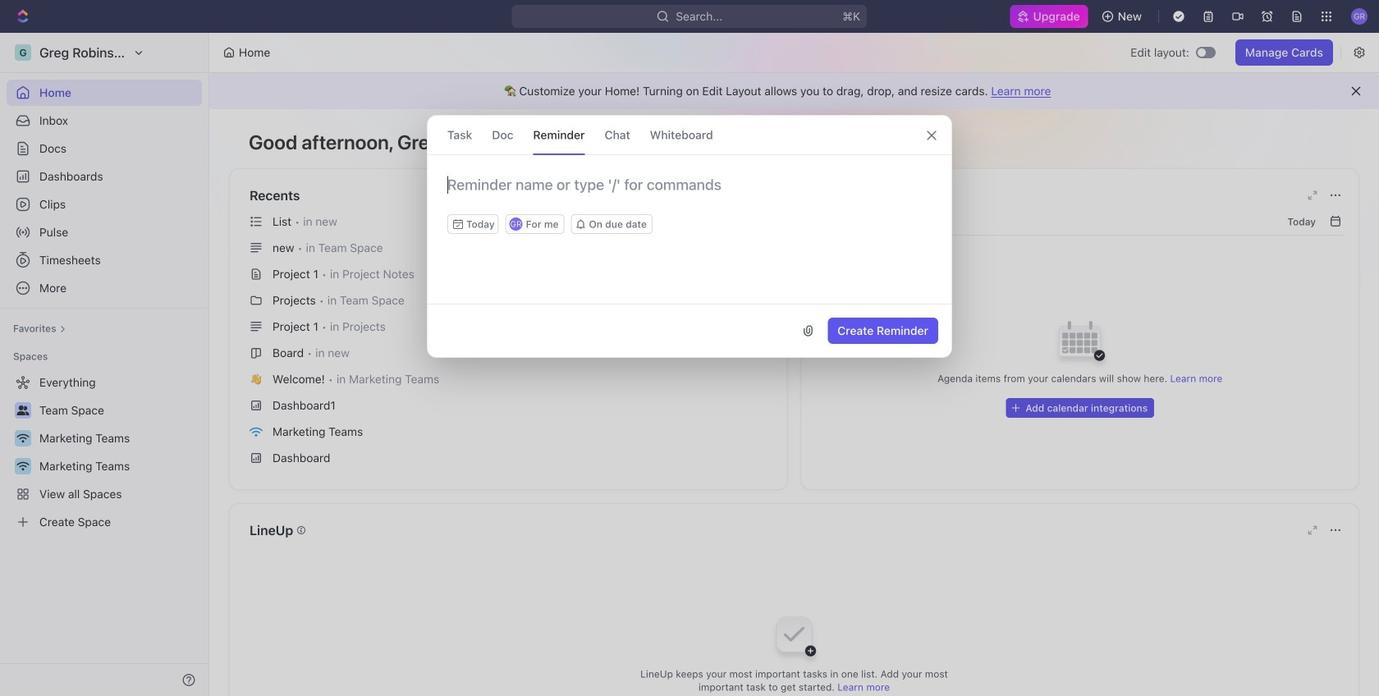 Task type: vqa. For each thing, say whether or not it's contained in the screenshot.
group
no



Task type: locate. For each thing, give the bounding box(es) containing it.
sidebar navigation
[[0, 33, 209, 696]]

alert
[[209, 73, 1380, 109]]

dialog
[[427, 115, 953, 358]]

tree
[[7, 370, 202, 535]]



Task type: describe. For each thing, give the bounding box(es) containing it.
tree inside sidebar navigation
[[7, 370, 202, 535]]

wifi image
[[250, 427, 263, 437]]

Reminder na﻿me or type '/' for commands text field
[[428, 175, 952, 214]]



